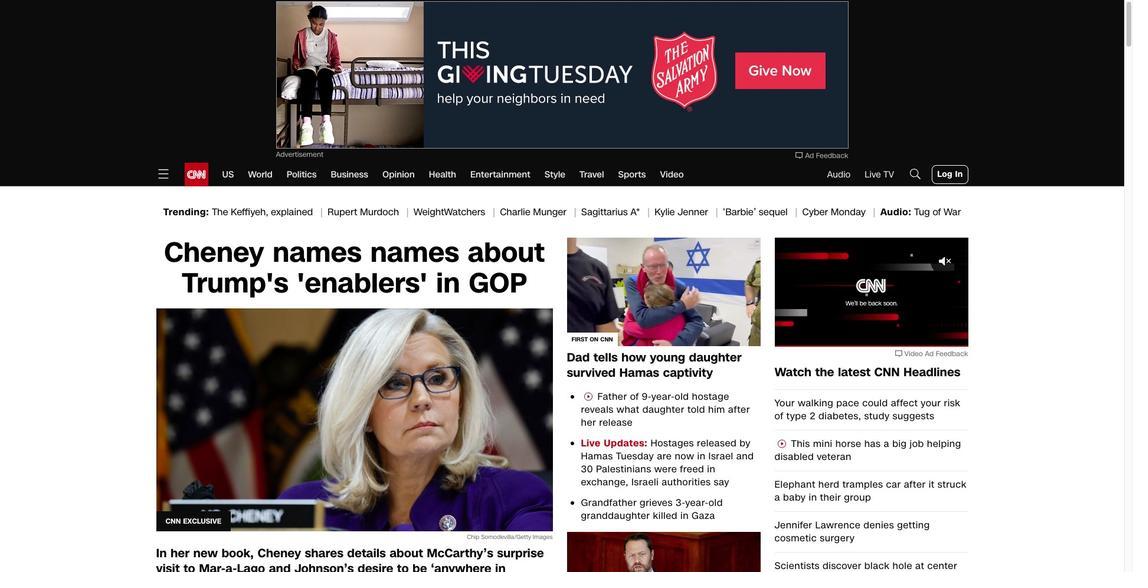Task type: vqa. For each thing, say whether or not it's contained in the screenshot.
Found within the nationwide. On Monday, United confirmed it found the loose bolts on an undisclosed number of its 737 Max 9 aircraft as the company is performing FAA-mandated inspections following the Friday incident.
no



Task type: describe. For each thing, give the bounding box(es) containing it.
tv
[[884, 169, 894, 181]]

live for live tv
[[865, 169, 881, 181]]

sagittarius a* link
[[581, 205, 655, 219]]

father of 9-year-old hostage reveals what daughter told him after her release
[[581, 390, 750, 430]]

dad tells how young daughter survived hamas captivity link
[[567, 350, 761, 381]]

year- for 3-
[[685, 497, 709, 510]]

world link
[[248, 163, 273, 187]]

in inside in her new book, cheney shares details about mccarthy's surprise visit to mar-a-lago and johnson's desire to be 'anywhere i
[[156, 545, 167, 562]]

kylie jenner link
[[655, 205, 723, 219]]

weightwatchers link
[[414, 205, 500, 219]]

job
[[910, 437, 924, 451]]

and inside in her new book, cheney shares details about mccarthy's surprise visit to mar-a-lago and johnson's desire to be 'anywhere i
[[269, 561, 291, 573]]

by
[[740, 437, 751, 450]]

audio for audio
[[827, 169, 851, 181]]

told
[[688, 403, 705, 417]]

old for gaza
[[709, 497, 723, 510]]

herd
[[819, 478, 840, 491]]

sig video image
[[581, 392, 595, 404]]

were
[[655, 463, 677, 476]]

mar-
[[199, 561, 226, 573]]

palestinians
[[596, 463, 652, 476]]

0 horizontal spatial feedback
[[816, 151, 849, 161]]

walking
[[798, 396, 834, 410]]

ad feedback
[[805, 151, 849, 161]]

jenner
[[678, 205, 708, 219]]

kylie jenner
[[655, 205, 708, 219]]

1 names from the left
[[273, 234, 362, 272]]

trending
[[163, 205, 206, 219]]

dad tells how young daughter survived hamas captivity
[[567, 350, 742, 381]]

live updates
[[581, 437, 645, 450]]

1 to from the left
[[184, 561, 195, 573]]

jennifer
[[775, 519, 813, 532]]

live for live updates
[[581, 437, 601, 450]]

log in
[[938, 169, 963, 180]]

first
[[572, 336, 588, 344]]

granddaughter
[[581, 509, 650, 523]]

about inside the cheney names names about trump's 'enablers' in gop
[[468, 234, 545, 272]]

veteran
[[817, 450, 852, 464]]

helping
[[927, 437, 961, 451]]

log in link
[[932, 165, 968, 184]]

updates
[[604, 437, 645, 450]]

watch
[[775, 364, 812, 380]]

be
[[413, 561, 427, 573]]

sports link
[[618, 163, 646, 187]]

audio link
[[827, 169, 851, 181]]

elephant herd tramples car after it struck a baby in their group link
[[775, 478, 968, 504]]

sequel
[[759, 205, 788, 219]]

unmute image
[[785, 331, 797, 343]]

details
[[347, 545, 386, 562]]

sagittarius
[[581, 205, 628, 219]]

baby
[[783, 491, 806, 504]]

options image
[[921, 331, 932, 343]]

of inside father of 9-year-old hostage reveals what daughter told him after her release
[[630, 390, 639, 404]]

surgery
[[820, 532, 855, 545]]

backward 10 seconds image
[[829, 284, 843, 298]]

kylie
[[655, 205, 675, 219]]

group
[[844, 491, 871, 504]]

trending the keffiyeh, explained
[[163, 205, 313, 219]]

cyber monday link
[[803, 205, 881, 219]]

this mini horse has a big job helping disabled veteran link
[[775, 437, 968, 464]]

it
[[929, 478, 935, 491]]

getting
[[897, 519, 930, 532]]

risk
[[944, 396, 961, 410]]

hamas inside the hostages released by hamas tuesday are now in israel and 30 palestinians were freed in exchange, israeli authorities say
[[581, 450, 613, 463]]

after inside elephant herd tramples car after it struck a baby in their group
[[904, 478, 926, 491]]

old for daughter
[[675, 390, 689, 404]]

exclusive
[[183, 517, 221, 527]]

cheney inside in her new book, cheney shares details about mccarthy's surprise visit to mar-a-lago and johnson's desire to be 'anywhere i
[[258, 545, 301, 562]]

of inside the your walking pace could affect your risk of type 2 diabetes, study suggests
[[775, 409, 784, 423]]

her inside in her new book, cheney shares details about mccarthy's surprise visit to mar-a-lago and johnson's desire to be 'anywhere i
[[171, 545, 190, 562]]

first on cnn link
[[567, 238, 761, 350]]

captivity
[[663, 365, 713, 381]]

your
[[775, 396, 795, 410]]

world
[[248, 169, 273, 181]]

in inside the cheney names names about trump's 'enablers' in gop
[[436, 265, 460, 303]]

watch the latest cnn headlines link
[[775, 364, 968, 380]]

video link
[[660, 163, 684, 187]]

entertainment
[[470, 169, 531, 181]]

progress bar slider
[[775, 346, 968, 347]]

entertainment link
[[470, 163, 531, 187]]

daughter inside dad tells how young daughter survived hamas captivity
[[689, 350, 742, 366]]

israel
[[709, 450, 734, 463]]

in right now
[[697, 450, 706, 463]]

hostage
[[692, 390, 730, 404]]

a-
[[226, 561, 237, 573]]

elephant herd tramples car after it struck a baby in their group
[[775, 478, 967, 504]]

release
[[599, 416, 633, 430]]

struck
[[938, 478, 967, 491]]

first on cnn
[[572, 336, 613, 344]]

a inside "this mini horse has a big job helping disabled veteran"
[[884, 437, 890, 451]]

video for video
[[660, 169, 684, 181]]

pace
[[837, 396, 860, 410]]

father of 9-year-old hostage reveals what daughter told him after her release link
[[581, 390, 761, 430]]

0 horizontal spatial ad
[[805, 151, 814, 161]]

munger
[[533, 205, 567, 219]]

rupert murdoch
[[328, 205, 399, 219]]

denies
[[864, 519, 894, 532]]

sig video image
[[775, 439, 789, 451]]

in inside elephant herd tramples car after it struck a baby in their group
[[809, 491, 817, 504]]

'barbie' sequel link
[[723, 205, 803, 219]]

big
[[893, 437, 907, 451]]

advertisement region
[[276, 1, 849, 149]]

hostages
[[651, 437, 694, 450]]

sports
[[618, 169, 646, 181]]

elephant
[[775, 478, 816, 491]]

disabled
[[775, 450, 814, 464]]

latest
[[838, 364, 871, 380]]

weightwatchers
[[414, 205, 485, 219]]

2 horizontal spatial cnn
[[875, 364, 900, 380]]

cheney names names about trump's 'enablers' in gop
[[164, 234, 545, 303]]

in right freed
[[707, 463, 716, 476]]

politics link
[[287, 163, 317, 187]]

video player region
[[775, 238, 968, 347]]

type
[[787, 409, 807, 423]]



Task type: locate. For each thing, give the bounding box(es) containing it.
in her new book, cheney shares details about mccarthy's surprise visit to mar-a-lago and johnson's desire to be 'anywhere i
[[156, 545, 544, 573]]

daughter left told
[[643, 403, 685, 417]]

1 horizontal spatial to
[[397, 561, 409, 573]]

style
[[545, 169, 566, 181]]

daughter up hostage
[[689, 350, 742, 366]]

horse
[[836, 437, 862, 451]]

in left their
[[809, 491, 817, 504]]

could
[[863, 396, 888, 410]]

1 horizontal spatial about
[[468, 234, 545, 272]]

1 vertical spatial old
[[709, 497, 723, 510]]

1 vertical spatial audio
[[881, 205, 909, 219]]

daughter inside father of 9-year-old hostage reveals what daughter told him after her release
[[643, 403, 685, 417]]

in left the gop
[[436, 265, 460, 303]]

1 horizontal spatial daughter
[[689, 350, 742, 366]]

car
[[886, 478, 901, 491]]

business
[[331, 169, 368, 181]]

visit
[[156, 561, 180, 573]]

1 vertical spatial cheney
[[258, 545, 301, 562]]

about inside in her new book, cheney shares details about mccarthy's surprise visit to mar-a-lago and johnson's desire to be 'anywhere i
[[390, 545, 423, 562]]

1 horizontal spatial a
[[884, 437, 890, 451]]

0 horizontal spatial old
[[675, 390, 689, 404]]

1 vertical spatial a
[[775, 491, 780, 504]]

hamas
[[620, 365, 659, 381], [581, 450, 613, 463]]

opinion
[[383, 169, 415, 181]]

a inside elephant herd tramples car after it struck a baby in their group
[[775, 491, 780, 504]]

travel
[[580, 169, 604, 181]]

monday
[[831, 205, 866, 219]]

reveals
[[581, 403, 614, 417]]

after inside father of 9-year-old hostage reveals what daughter told him after her release
[[728, 403, 750, 417]]

0 horizontal spatial of
[[630, 390, 639, 404]]

1 vertical spatial after
[[904, 478, 926, 491]]

and
[[737, 450, 754, 463], [269, 561, 291, 573]]

in left gaza at the bottom right of page
[[681, 509, 689, 523]]

log
[[938, 169, 953, 180]]

a left baby
[[775, 491, 780, 504]]

somodevilla/getty
[[481, 534, 531, 542]]

audio left tug in the right top of the page
[[881, 205, 909, 219]]

of right tug in the right top of the page
[[933, 205, 941, 219]]

after left it
[[904, 478, 926, 491]]

him
[[708, 403, 725, 417]]

0 horizontal spatial a
[[775, 491, 780, 504]]

cnn right on
[[601, 336, 613, 344]]

0 vertical spatial after
[[728, 403, 750, 417]]

0 horizontal spatial audio
[[827, 169, 851, 181]]

new
[[193, 545, 218, 562]]

1 horizontal spatial and
[[737, 450, 754, 463]]

0 horizontal spatial year-
[[652, 390, 675, 404]]

ad up cyber
[[805, 151, 814, 161]]

a*
[[631, 205, 640, 219]]

0 horizontal spatial after
[[728, 403, 750, 417]]

israeli
[[632, 476, 659, 489]]

grandfather grieves 3-year-old granddaughter killed in gaza link
[[581, 497, 761, 523]]

2 to from the left
[[397, 561, 409, 573]]

diabetes,
[[819, 409, 862, 423]]

1 horizontal spatial ad
[[925, 349, 934, 359]]

to left be
[[397, 561, 409, 573]]

say
[[714, 476, 730, 489]]

and right israel
[[737, 450, 754, 463]]

1 horizontal spatial live
[[865, 169, 881, 181]]

feedback
[[816, 151, 849, 161], [936, 349, 968, 359]]

1 horizontal spatial video
[[905, 349, 923, 359]]

has
[[865, 437, 881, 451]]

names down weightwatchers
[[370, 234, 459, 272]]

0 horizontal spatial her
[[171, 545, 190, 562]]

search icon image
[[909, 167, 923, 181]]

0 vertical spatial year-
[[652, 390, 675, 404]]

lago
[[237, 561, 265, 573]]

1 horizontal spatial hamas
[[620, 365, 659, 381]]

year- down dad tells how young daughter survived hamas captivity link
[[652, 390, 675, 404]]

0 horizontal spatial cnn
[[166, 517, 181, 527]]

0 vertical spatial cnn
[[601, 336, 613, 344]]

1 horizontal spatial after
[[904, 478, 926, 491]]

0 vertical spatial of
[[933, 205, 941, 219]]

book,
[[222, 545, 254, 562]]

hamas inside dad tells how young daughter survived hamas captivity
[[620, 365, 659, 381]]

old inside father of 9-year-old hostage reveals what daughter told him after her release
[[675, 390, 689, 404]]

1 vertical spatial and
[[269, 561, 291, 573]]

gaza
[[692, 509, 715, 523]]

1 horizontal spatial year-
[[685, 497, 709, 510]]

her down sig video icon
[[581, 416, 596, 430]]

video down options icon
[[905, 349, 923, 359]]

year- inside grandfather grieves 3-year-old granddaughter killed in gaza
[[685, 497, 709, 510]]

0 horizontal spatial hamas
[[581, 450, 613, 463]]

and inside the hostages released by hamas tuesday are now in israel and 30 palestinians were freed in exchange, israeli authorities say
[[737, 450, 754, 463]]

cyber monday
[[803, 205, 866, 219]]

cheney names names about trump's 'enablers' in gop link
[[156, 234, 553, 303]]

are
[[657, 450, 672, 463]]

lawrence
[[815, 519, 861, 532]]

1 vertical spatial about
[[390, 545, 423, 562]]

0 vertical spatial and
[[737, 450, 754, 463]]

headlines
[[904, 364, 961, 380]]

feedback up "audio" link
[[816, 151, 849, 161]]

hamas up 'exchange,'
[[581, 450, 613, 463]]

1 horizontal spatial old
[[709, 497, 723, 510]]

0 vertical spatial video
[[660, 169, 684, 181]]

grandfather grieves 3-year-old granddaughter killed in gaza
[[581, 497, 723, 523]]

in left new
[[156, 545, 167, 562]]

0 horizontal spatial names
[[273, 234, 362, 272]]

freed
[[680, 463, 704, 476]]

1 vertical spatial video
[[905, 349, 923, 359]]

travel link
[[580, 163, 604, 187]]

1 vertical spatial live
[[581, 437, 601, 450]]

tramples
[[843, 478, 883, 491]]

her inside father of 9-year-old hostage reveals what daughter told him after her release
[[581, 416, 596, 430]]

in
[[436, 265, 460, 303], [697, 450, 706, 463], [707, 463, 716, 476], [809, 491, 817, 504], [681, 509, 689, 523]]

cnn down progress bar slider
[[875, 364, 900, 380]]

in inside grandfather grieves 3-year-old granddaughter killed in gaza
[[681, 509, 689, 523]]

this mini horse has a big job helping disabled veteran
[[775, 437, 961, 464]]

audio tug of war
[[881, 205, 961, 219]]

their
[[820, 491, 841, 504]]

young
[[650, 350, 686, 366]]

in right log
[[955, 169, 963, 180]]

0 vertical spatial about
[[468, 234, 545, 272]]

2 vertical spatial cnn
[[166, 517, 181, 527]]

live up 30
[[581, 437, 601, 450]]

live left tv
[[865, 169, 881, 181]]

0 vertical spatial feedback
[[816, 151, 849, 161]]

1 horizontal spatial cnn
[[601, 336, 613, 344]]

1 vertical spatial of
[[630, 390, 639, 404]]

old inside grandfather grieves 3-year-old granddaughter killed in gaza
[[709, 497, 723, 510]]

1 horizontal spatial of
[[775, 409, 784, 423]]

0 vertical spatial old
[[675, 390, 689, 404]]

0 vertical spatial a
[[884, 437, 890, 451]]

1 horizontal spatial her
[[581, 416, 596, 430]]

explained
[[271, 205, 313, 219]]

about down charlie
[[468, 234, 545, 272]]

business link
[[331, 163, 368, 187]]

0 vertical spatial cheney
[[164, 234, 264, 272]]

0 horizontal spatial in
[[156, 545, 167, 562]]

1 vertical spatial cnn
[[875, 364, 900, 380]]

surprise
[[497, 545, 544, 562]]

ad down options icon
[[925, 349, 934, 359]]

2 names from the left
[[370, 234, 459, 272]]

of left type
[[775, 409, 784, 423]]

cheney
[[164, 234, 264, 272], [258, 545, 301, 562]]

audio for audio tug of war
[[881, 205, 909, 219]]

after right him
[[728, 403, 750, 417]]

on
[[590, 336, 599, 344]]

1 horizontal spatial in
[[955, 169, 963, 180]]

0 horizontal spatial and
[[269, 561, 291, 573]]

2 horizontal spatial of
[[933, 205, 941, 219]]

health
[[429, 169, 456, 181]]

to right visit
[[184, 561, 195, 573]]

2 vertical spatial of
[[775, 409, 784, 423]]

0 horizontal spatial live
[[581, 437, 601, 450]]

cyber
[[803, 205, 828, 219]]

0 vertical spatial live
[[865, 169, 881, 181]]

cosmetic
[[775, 532, 817, 545]]

1 vertical spatial feedback
[[936, 349, 968, 359]]

tug
[[914, 205, 930, 219]]

open menu icon image
[[156, 167, 170, 181]]

rupert murdoch link
[[328, 205, 414, 219]]

about
[[468, 234, 545, 272], [390, 545, 423, 562]]

0 horizontal spatial about
[[390, 545, 423, 562]]

9-
[[642, 390, 652, 404]]

0 horizontal spatial daughter
[[643, 403, 685, 417]]

a left 'big'
[[884, 437, 890, 451]]

your
[[921, 396, 941, 410]]

hamas up "9-"
[[620, 365, 659, 381]]

'barbie'
[[723, 205, 756, 219]]

live tv
[[865, 169, 894, 181]]

authorities
[[662, 476, 711, 489]]

now
[[675, 450, 695, 463]]

video
[[660, 169, 684, 181], [905, 349, 923, 359]]

0 vertical spatial in
[[955, 169, 963, 180]]

year- inside father of 9-year-old hostage reveals what daughter told him after her release
[[652, 390, 675, 404]]

of left "9-"
[[630, 390, 639, 404]]

0 horizontal spatial video
[[660, 169, 684, 181]]

in her new book, cheney shares details about mccarthy's surprise visit to mar-a-lago and johnson's desire to be 'anywhere i link
[[156, 545, 553, 573]]

pause image
[[862, 282, 881, 301]]

survived
[[567, 365, 616, 381]]

old down captivity
[[675, 390, 689, 404]]

video up kylie
[[660, 169, 684, 181]]

0 vertical spatial audio
[[827, 169, 851, 181]]

1 vertical spatial daughter
[[643, 403, 685, 417]]

0 vertical spatial daughter
[[689, 350, 742, 366]]

0 horizontal spatial to
[[184, 561, 195, 573]]

charlie
[[500, 205, 531, 219]]

1 vertical spatial ad
[[925, 349, 934, 359]]

captions unavailable image
[[895, 331, 906, 343]]

year- down authorities
[[685, 497, 709, 510]]

video for video ad feedback
[[905, 349, 923, 359]]

3-
[[676, 497, 685, 510]]

cnn exclusive
[[166, 517, 221, 527]]

1 vertical spatial in
[[156, 545, 167, 562]]

exchange,
[[581, 476, 629, 489]]

father
[[598, 390, 627, 404]]

audio down ad feedback
[[827, 169, 851, 181]]

1 vertical spatial her
[[171, 545, 190, 562]]

cheney right book,
[[258, 545, 301, 562]]

names down explained
[[273, 234, 362, 272]]

old down say
[[709, 497, 723, 510]]

style link
[[545, 163, 566, 187]]

cnn
[[601, 336, 613, 344], [875, 364, 900, 380], [166, 517, 181, 527]]

about right details
[[390, 545, 423, 562]]

0 vertical spatial ad
[[805, 151, 814, 161]]

1 horizontal spatial audio
[[881, 205, 909, 219]]

cheney inside the cheney names names about trump's 'enablers' in gop
[[164, 234, 264, 272]]

cnn left exclusive
[[166, 517, 181, 527]]

1 horizontal spatial feedback
[[936, 349, 968, 359]]

fullscreen image
[[947, 331, 958, 343]]

1 vertical spatial year-
[[685, 497, 709, 510]]

cheney down the
[[164, 234, 264, 272]]

johnson's
[[295, 561, 354, 573]]

opinion link
[[383, 163, 415, 187]]

1 horizontal spatial names
[[370, 234, 459, 272]]

feedback down 'fullscreen' 'image'
[[936, 349, 968, 359]]

your walking pace could affect your risk of type 2 diabetes, study suggests
[[775, 396, 961, 423]]

0 vertical spatial hamas
[[620, 365, 659, 381]]

year- for 9-
[[652, 390, 675, 404]]

and right lago
[[269, 561, 291, 573]]

0 vertical spatial her
[[581, 416, 596, 430]]

her left new
[[171, 545, 190, 562]]

trump's
[[182, 265, 289, 303]]

sagittarius a*
[[581, 205, 640, 219]]

1 vertical spatial hamas
[[581, 450, 613, 463]]

this
[[791, 437, 810, 451]]

released
[[697, 437, 737, 450]]

washington, dc - december 19: u.s. rep. liz cheney (r-wy), vice chairwoman of the select committee to investigate the january 6th attack on the u.s. capitol, participates in the last public meeting in the canon house office building on capitol hill on december 19, 2022 in washington, dc. the committee is expected to approve its final report and vote on referring charges to the justice department. (photo by chip somodevilla/getty images) image
[[156, 309, 553, 532]]



